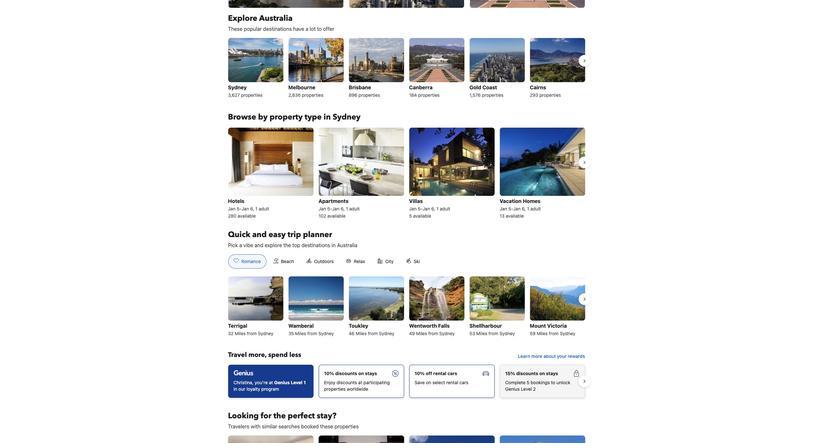 Task type: locate. For each thing, give the bounding box(es) containing it.
outdoors button
[[301, 254, 340, 269]]

property
[[270, 112, 303, 122]]

1 horizontal spatial destinations
[[302, 242, 331, 248]]

sydney up 3,627
[[228, 84, 247, 90]]

to
[[317, 26, 322, 32], [552, 380, 556, 385]]

genius down complete
[[506, 386, 520, 392]]

available down villas
[[414, 213, 432, 219]]

0 vertical spatial rental
[[434, 371, 447, 376]]

1 inside vacation homes jan 5-jan 6, 1 adult 13 available
[[528, 206, 530, 211]]

genius inside complete 5 bookings to unlock genius level 2
[[506, 386, 520, 392]]

1 horizontal spatial in
[[324, 112, 331, 122]]

3 region from the top
[[223, 274, 591, 340]]

falls
[[439, 323, 450, 329]]

available right 280
[[238, 213, 256, 219]]

in inside christina, you're at genius level 1 in our loyalty program
[[234, 386, 237, 392]]

2 stays from the left
[[547, 371, 559, 376]]

280
[[228, 213, 237, 219]]

3 adult from the left
[[440, 206, 451, 211]]

destinations
[[263, 26, 292, 32], [302, 242, 331, 248]]

at up program
[[269, 380, 273, 385]]

1 horizontal spatial 5
[[527, 380, 530, 385]]

from down wentworth
[[429, 331, 439, 336]]

2 horizontal spatial in
[[332, 242, 336, 248]]

with
[[251, 424, 261, 430]]

sydney up "travel more, spend less"
[[258, 331, 274, 336]]

1 horizontal spatial at
[[359, 380, 363, 385]]

6, for villas
[[432, 206, 436, 211]]

1 inside villas jan 5-jan 6, 1 adult 5 available
[[437, 206, 439, 211]]

on
[[359, 371, 364, 376], [540, 371, 546, 376], [426, 380, 432, 385]]

3 available from the left
[[414, 213, 432, 219]]

6, inside the hotels jan 5-jan 6, 1 adult 280 available
[[250, 206, 254, 211]]

sydney
[[228, 84, 247, 90], [333, 112, 361, 122], [258, 331, 274, 336], [319, 331, 334, 336], [379, 331, 395, 336], [440, 331, 455, 336], [500, 331, 515, 336], [560, 331, 576, 336]]

4 from from the left
[[429, 331, 439, 336]]

1 horizontal spatial australia
[[337, 242, 358, 248]]

to inside explore australia these popular destinations have a lot to offer
[[317, 26, 322, 32]]

1 vertical spatial australia
[[337, 242, 358, 248]]

miles down mount
[[537, 331, 548, 336]]

2 5- from the left
[[328, 206, 332, 211]]

adult for apartments
[[350, 206, 360, 211]]

from down 'victoria'
[[550, 331, 559, 336]]

0 vertical spatial the
[[284, 242, 291, 248]]

have
[[293, 26, 305, 32]]

4 miles from the left
[[417, 331, 428, 336]]

by
[[258, 112, 268, 122]]

travelers
[[228, 424, 250, 430]]

and right vibe
[[255, 242, 264, 248]]

miles for wamberal
[[295, 331, 306, 336]]

3 5- from the left
[[418, 206, 423, 211]]

city
[[386, 259, 394, 264]]

2
[[534, 386, 536, 392]]

5 inside villas jan 5-jan 6, 1 adult 5 available
[[410, 213, 412, 219]]

a left vibe
[[240, 242, 242, 248]]

0 horizontal spatial genius
[[275, 380, 290, 385]]

coast
[[483, 84, 498, 90]]

available right 13
[[506, 213, 525, 219]]

miles inside the terrigal 32 miles from sydney
[[235, 331, 246, 336]]

in left the our
[[234, 386, 237, 392]]

3 6, from the left
[[432, 206, 436, 211]]

at inside christina, you're at genius level 1 in our loyalty program
[[269, 380, 273, 385]]

1 10% from the left
[[324, 371, 334, 376]]

0 vertical spatial australia
[[259, 13, 293, 24]]

5- down villas
[[418, 206, 423, 211]]

a left lot
[[306, 26, 309, 32]]

save on select rental cars
[[415, 380, 469, 385]]

at up worldwide
[[359, 380, 363, 385]]

destinations down planner
[[302, 242, 331, 248]]

properties inside canberra 184 properties
[[419, 92, 440, 98]]

2 10% from the left
[[415, 371, 425, 376]]

6 from from the left
[[550, 331, 559, 336]]

1 miles from the left
[[235, 331, 246, 336]]

melbourne
[[289, 84, 316, 90]]

terrigal 32 miles from sydney
[[228, 323, 274, 336]]

2 adult from the left
[[350, 206, 360, 211]]

properties down enjoy
[[324, 386, 346, 392]]

2 available from the left
[[328, 213, 346, 219]]

4 region from the top
[[223, 362, 591, 401]]

hotels
[[228, 198, 245, 204]]

available
[[238, 213, 256, 219], [328, 213, 346, 219], [414, 213, 432, 219], [506, 213, 525, 219]]

blue genius logo image
[[234, 370, 253, 376], [234, 370, 253, 376]]

discounts
[[336, 371, 358, 376], [517, 371, 539, 376], [337, 380, 357, 385]]

miles down terrigal
[[235, 331, 246, 336]]

1 at from the left
[[269, 380, 273, 385]]

the right for
[[274, 411, 286, 421]]

from inside wamberal 35 miles from sydney
[[308, 331, 317, 336]]

available inside apartments jan 5-jan 6, 1 adult 102 available
[[328, 213, 346, 219]]

tab list
[[223, 254, 431, 269]]

1 vertical spatial destinations
[[302, 242, 331, 248]]

from
[[247, 331, 257, 336], [308, 331, 317, 336], [368, 331, 378, 336], [429, 331, 439, 336], [489, 331, 499, 336], [550, 331, 559, 336]]

the inside looking for the perfect stay? travelers with similar searches booked these properties
[[274, 411, 286, 421]]

rental up select in the right bottom of the page
[[434, 371, 447, 376]]

0 horizontal spatial 10%
[[324, 371, 334, 376]]

genius up program
[[275, 380, 290, 385]]

1 jan from the left
[[228, 206, 236, 211]]

and up vibe
[[253, 229, 267, 240]]

from for wamberal
[[308, 331, 317, 336]]

0 horizontal spatial level
[[291, 380, 303, 385]]

miles down 'wamberal'
[[295, 331, 306, 336]]

1 horizontal spatial to
[[552, 380, 556, 385]]

0 horizontal spatial stays
[[365, 371, 377, 376]]

destinations left have
[[263, 26, 292, 32]]

genius
[[275, 380, 290, 385], [506, 386, 520, 392]]

1 5- from the left
[[237, 206, 242, 211]]

properties right these
[[335, 424, 359, 430]]

these
[[320, 424, 334, 430]]

a inside quick and easy trip planner pick a vibe and explore the top destinations in australia
[[240, 242, 242, 248]]

easy
[[269, 229, 286, 240]]

and
[[253, 229, 267, 240], [255, 242, 264, 248]]

your
[[558, 353, 567, 359]]

5- down the vacation
[[509, 206, 514, 211]]

adult inside the hotels jan 5-jan 6, 1 adult 280 available
[[259, 206, 269, 211]]

melbourne 2,836 properties
[[289, 84, 324, 98]]

genius inside christina, you're at genius level 1 in our loyalty program
[[275, 380, 290, 385]]

on right save
[[426, 380, 432, 385]]

planner
[[303, 229, 333, 240]]

miles inside wentworth falls 49 miles from sydney
[[417, 331, 428, 336]]

1 horizontal spatial level
[[521, 386, 532, 392]]

rental right select in the right bottom of the page
[[447, 380, 459, 385]]

1 vertical spatial level
[[521, 386, 532, 392]]

properties inside brisbane 896 properties
[[359, 92, 380, 98]]

available inside villas jan 5-jan 6, 1 adult 5 available
[[414, 213, 432, 219]]

the left top
[[284, 242, 291, 248]]

0 horizontal spatial to
[[317, 26, 322, 32]]

2 horizontal spatial on
[[540, 371, 546, 376]]

miles
[[235, 331, 246, 336], [295, 331, 306, 336], [356, 331, 367, 336], [417, 331, 428, 336], [477, 331, 488, 336], [537, 331, 548, 336]]

1 vertical spatial a
[[240, 242, 242, 248]]

0 vertical spatial level
[[291, 380, 303, 385]]

sydney left "46"
[[319, 331, 334, 336]]

10%
[[324, 371, 334, 376], [415, 371, 425, 376]]

5 from from the left
[[489, 331, 499, 336]]

bookings
[[531, 380, 550, 385]]

victoria
[[548, 323, 567, 329]]

level down "less"
[[291, 380, 303, 385]]

cairns
[[530, 84, 547, 90]]

5- down hotels
[[237, 206, 242, 211]]

4 6, from the left
[[522, 206, 526, 211]]

sydney inside 'shellharbour 53 miles from sydney'
[[500, 331, 515, 336]]

sydney inside the terrigal 32 miles from sydney
[[258, 331, 274, 336]]

5- inside the hotels jan 5-jan 6, 1 adult 280 available
[[237, 206, 242, 211]]

1 from from the left
[[247, 331, 257, 336]]

5
[[410, 213, 412, 219], [527, 380, 530, 385]]

available inside vacation homes jan 5-jan 6, 1 adult 13 available
[[506, 213, 525, 219]]

at for discounts
[[359, 380, 363, 385]]

5 down 15% discounts on stays
[[527, 380, 530, 385]]

13
[[500, 213, 505, 219]]

discounts for 5
[[517, 371, 539, 376]]

1 horizontal spatial cars
[[460, 380, 469, 385]]

wamberal
[[289, 323, 314, 329]]

1 vertical spatial genius
[[506, 386, 520, 392]]

properties inside looking for the perfect stay? travelers with similar searches booked these properties
[[335, 424, 359, 430]]

0 vertical spatial 5
[[410, 213, 412, 219]]

from inside toukley 46 miles from sydney
[[368, 331, 378, 336]]

adult
[[259, 206, 269, 211], [350, 206, 360, 211], [440, 206, 451, 211], [531, 206, 541, 211]]

2 vertical spatial in
[[234, 386, 237, 392]]

1 vertical spatial cars
[[460, 380, 469, 385]]

from down shellharbour
[[489, 331, 499, 336]]

about
[[544, 353, 556, 359]]

1 6, from the left
[[250, 206, 254, 211]]

properties down melbourne
[[302, 92, 324, 98]]

miles inside mount victoria 59 miles from sydney
[[537, 331, 548, 336]]

5- inside villas jan 5-jan 6, 1 adult 5 available
[[418, 206, 423, 211]]

miles down wentworth
[[417, 331, 428, 336]]

australia up relax button
[[337, 242, 358, 248]]

0 horizontal spatial 5
[[410, 213, 412, 219]]

1 for villas
[[437, 206, 439, 211]]

5- down apartments
[[328, 206, 332, 211]]

christina,
[[234, 380, 254, 385]]

6, inside vacation homes jan 5-jan 6, 1 adult 13 available
[[522, 206, 526, 211]]

0 vertical spatial a
[[306, 26, 309, 32]]

at inside enjoy discounts at participating properties worldwide
[[359, 380, 363, 385]]

at
[[269, 380, 273, 385], [359, 380, 363, 385]]

184
[[410, 92, 417, 98]]

from down 'wamberal'
[[308, 331, 317, 336]]

0 vertical spatial destinations
[[263, 26, 292, 32]]

properties right 3,627
[[241, 92, 263, 98]]

6 miles from the left
[[537, 331, 548, 336]]

discounts down 10% discounts on stays
[[337, 380, 357, 385]]

you're
[[255, 380, 268, 385]]

off
[[426, 371, 433, 376]]

to right lot
[[317, 26, 322, 32]]

a inside explore australia these popular destinations have a lot to offer
[[306, 26, 309, 32]]

1 horizontal spatial a
[[306, 26, 309, 32]]

5- for hotels
[[237, 206, 242, 211]]

2 6, from the left
[[341, 206, 345, 211]]

8 jan from the left
[[514, 206, 521, 211]]

discounts up enjoy discounts at participating properties worldwide at the left bottom
[[336, 371, 358, 376]]

stays up unlock
[[547, 371, 559, 376]]

5 jan from the left
[[410, 206, 417, 211]]

1 inside christina, you're at genius level 1 in our loyalty program
[[304, 380, 306, 385]]

1 vertical spatial 5
[[527, 380, 530, 385]]

1 stays from the left
[[365, 371, 377, 376]]

1 horizontal spatial stays
[[547, 371, 559, 376]]

vacation homes jan 5-jan 6, 1 adult 13 available
[[500, 198, 541, 219]]

10% up save
[[415, 371, 425, 376]]

properties inside melbourne 2,836 properties
[[302, 92, 324, 98]]

1 horizontal spatial genius
[[506, 386, 520, 392]]

0 vertical spatial cars
[[448, 371, 458, 376]]

properties down canberra
[[419, 92, 440, 98]]

5 miles from the left
[[477, 331, 488, 336]]

0 horizontal spatial on
[[359, 371, 364, 376]]

0 horizontal spatial at
[[269, 380, 273, 385]]

properties down cairns
[[540, 92, 562, 98]]

miles down shellharbour
[[477, 331, 488, 336]]

1 vertical spatial to
[[552, 380, 556, 385]]

learn more about your rewards
[[519, 353, 586, 359]]

cars right select in the right bottom of the page
[[460, 380, 469, 385]]

available inside the hotels jan 5-jan 6, 1 adult 280 available
[[238, 213, 256, 219]]

1 horizontal spatial 10%
[[415, 371, 425, 376]]

2 at from the left
[[359, 380, 363, 385]]

2 region from the top
[[223, 125, 591, 222]]

cars up "save on select rental cars"
[[448, 371, 458, 376]]

1 vertical spatial the
[[274, 411, 286, 421]]

on up enjoy discounts at participating properties worldwide at the left bottom
[[359, 371, 364, 376]]

from inside the terrigal 32 miles from sydney
[[247, 331, 257, 336]]

0 vertical spatial in
[[324, 112, 331, 122]]

the
[[284, 242, 291, 248], [274, 411, 286, 421]]

program
[[262, 386, 279, 392]]

lot
[[310, 26, 316, 32]]

properties down coast
[[482, 92, 504, 98]]

in right the type
[[324, 112, 331, 122]]

6, inside villas jan 5-jan 6, 1 adult 5 available
[[432, 206, 436, 211]]

6,
[[250, 206, 254, 211], [341, 206, 345, 211], [432, 206, 436, 211], [522, 206, 526, 211]]

1 for apartments
[[346, 206, 348, 211]]

in
[[324, 112, 331, 122], [332, 242, 336, 248], [234, 386, 237, 392]]

4 adult from the left
[[531, 206, 541, 211]]

adult inside vacation homes jan 5-jan 6, 1 adult 13 available
[[531, 206, 541, 211]]

on up "bookings"
[[540, 371, 546, 376]]

discounts inside enjoy discounts at participating properties worldwide
[[337, 380, 357, 385]]

1 vertical spatial rental
[[447, 380, 459, 385]]

1 region from the top
[[223, 35, 591, 102]]

3 from from the left
[[368, 331, 378, 336]]

sydney left the 49
[[379, 331, 395, 336]]

sydney down falls at the right of the page
[[440, 331, 455, 336]]

our
[[239, 386, 246, 392]]

brisbane
[[349, 84, 371, 90]]

from down toukley
[[368, 331, 378, 336]]

10% off rental cars
[[415, 371, 458, 376]]

adult inside apartments jan 5-jan 6, 1 adult 102 available
[[350, 206, 360, 211]]

in up outdoors
[[332, 242, 336, 248]]

7 jan from the left
[[500, 206, 508, 211]]

0 horizontal spatial in
[[234, 386, 237, 392]]

enjoy discounts at participating properties worldwide
[[324, 380, 390, 392]]

5- inside apartments jan 5-jan 6, 1 adult 102 available
[[328, 206, 332, 211]]

similar
[[262, 424, 277, 430]]

sydney down 'victoria'
[[560, 331, 576, 336]]

0 horizontal spatial australia
[[259, 13, 293, 24]]

to left unlock
[[552, 380, 556, 385]]

adult inside villas jan 5-jan 6, 1 adult 5 available
[[440, 206, 451, 211]]

level left 2
[[521, 386, 532, 392]]

0 horizontal spatial a
[[240, 242, 242, 248]]

sydney down shellharbour
[[500, 331, 515, 336]]

from inside 'shellharbour 53 miles from sydney'
[[489, 331, 499, 336]]

beach
[[281, 259, 294, 264]]

a
[[306, 26, 309, 32], [240, 242, 242, 248]]

1 adult from the left
[[259, 206, 269, 211]]

less
[[290, 351, 302, 359]]

a for and
[[240, 242, 242, 248]]

1 available from the left
[[238, 213, 256, 219]]

adult for hotels
[[259, 206, 269, 211]]

1 vertical spatial in
[[332, 242, 336, 248]]

miles inside 'shellharbour 53 miles from sydney'
[[477, 331, 488, 336]]

apartments
[[319, 198, 349, 204]]

properties inside enjoy discounts at participating properties worldwide
[[324, 386, 346, 392]]

cars
[[448, 371, 458, 376], [460, 380, 469, 385]]

region
[[223, 35, 591, 102], [223, 125, 591, 222], [223, 274, 591, 340], [223, 362, 591, 401]]

properties down brisbane
[[359, 92, 380, 98]]

0 horizontal spatial destinations
[[263, 26, 292, 32]]

australia up popular
[[259, 13, 293, 24]]

canberra 184 properties
[[410, 84, 440, 98]]

3 miles from the left
[[356, 331, 367, 336]]

5 down villas
[[410, 213, 412, 219]]

rewards
[[568, 353, 586, 359]]

0 vertical spatial to
[[317, 26, 322, 32]]

terrigal
[[228, 323, 248, 329]]

level
[[291, 380, 303, 385], [521, 386, 532, 392]]

4 available from the left
[[506, 213, 525, 219]]

level inside christina, you're at genius level 1 in our loyalty program
[[291, 380, 303, 385]]

stays up participating
[[365, 371, 377, 376]]

adult for villas
[[440, 206, 451, 211]]

miles inside wamberal 35 miles from sydney
[[295, 331, 306, 336]]

0 vertical spatial genius
[[275, 380, 290, 385]]

5-
[[237, 206, 242, 211], [328, 206, 332, 211], [418, 206, 423, 211], [509, 206, 514, 211]]

1 inside apartments jan 5-jan 6, 1 adult 102 available
[[346, 206, 348, 211]]

6, inside apartments jan 5-jan 6, 1 adult 102 available
[[341, 206, 345, 211]]

4 5- from the left
[[509, 206, 514, 211]]

miles inside toukley 46 miles from sydney
[[356, 331, 367, 336]]

shellharbour 53 miles from sydney
[[470, 323, 515, 336]]

stays
[[365, 371, 377, 376], [547, 371, 559, 376]]

miles down toukley
[[356, 331, 367, 336]]

2 miles from the left
[[295, 331, 306, 336]]

1 inside the hotels jan 5-jan 6, 1 adult 280 available
[[256, 206, 258, 211]]

1 vertical spatial and
[[255, 242, 264, 248]]

from down terrigal
[[247, 331, 257, 336]]

shellharbour
[[470, 323, 503, 329]]

available right 102
[[328, 213, 346, 219]]

2 from from the left
[[308, 331, 317, 336]]

sydney inside mount victoria 59 miles from sydney
[[560, 331, 576, 336]]

discounts up complete
[[517, 371, 539, 376]]

australia inside explore australia these popular destinations have a lot to offer
[[259, 13, 293, 24]]

10% up enjoy
[[324, 371, 334, 376]]



Task type: vqa. For each thing, say whether or not it's contained in the screenshot.


Task type: describe. For each thing, give the bounding box(es) containing it.
on for bookings
[[540, 371, 546, 376]]

more
[[532, 353, 543, 359]]

2,836
[[289, 92, 301, 98]]

toukley 46 miles from sydney
[[349, 323, 395, 336]]

popular
[[244, 26, 262, 32]]

miles for toukley
[[356, 331, 367, 336]]

properties inside cairns 293 properties
[[540, 92, 562, 98]]

looking
[[228, 411, 259, 421]]

from for shellharbour
[[489, 331, 499, 336]]

59
[[530, 331, 536, 336]]

learn more about your rewards link
[[516, 351, 588, 362]]

toukley
[[349, 323, 369, 329]]

type
[[305, 112, 322, 122]]

cairns 293 properties
[[530, 84, 562, 98]]

miles for terrigal
[[235, 331, 246, 336]]

miles for shellharbour
[[477, 331, 488, 336]]

discounts for discounts
[[336, 371, 358, 376]]

for
[[261, 411, 272, 421]]

complete 5 bookings to unlock genius level 2
[[506, 380, 571, 392]]

vibe
[[244, 242, 254, 248]]

1 for hotels
[[256, 206, 258, 211]]

learn
[[519, 353, 531, 359]]

sydney inside wentworth falls 49 miles from sydney
[[440, 331, 455, 336]]

travel more, spend less
[[228, 351, 302, 359]]

5- for villas
[[418, 206, 423, 211]]

available for hotels
[[238, 213, 256, 219]]

city button
[[372, 254, 400, 269]]

hotels jan 5-jan 6, 1 adult 280 available
[[228, 198, 269, 219]]

pick
[[228, 242, 238, 248]]

gold
[[470, 84, 482, 90]]

sydney inside toukley 46 miles from sydney
[[379, 331, 395, 336]]

sydney inside wamberal 35 miles from sydney
[[319, 331, 334, 336]]

booked
[[302, 424, 319, 430]]

destinations inside quick and easy trip planner pick a vibe and explore the top destinations in australia
[[302, 242, 331, 248]]

102
[[319, 213, 326, 219]]

canberra
[[410, 84, 433, 90]]

australia inside quick and easy trip planner pick a vibe and explore the top destinations in australia
[[337, 242, 358, 248]]

wentworth falls 49 miles from sydney
[[410, 323, 455, 336]]

6, for apartments
[[341, 206, 345, 211]]

46
[[349, 331, 355, 336]]

tab list containing romance
[[223, 254, 431, 269]]

15% discounts on stays
[[506, 371, 559, 376]]

from for terrigal
[[247, 331, 257, 336]]

1,576
[[470, 92, 481, 98]]

3 jan from the left
[[319, 206, 326, 211]]

stay?
[[317, 411, 337, 421]]

53
[[470, 331, 476, 336]]

travel
[[228, 351, 247, 359]]

explore
[[265, 242, 282, 248]]

apartments jan 5-jan 6, 1 adult 102 available
[[319, 198, 360, 219]]

offer
[[323, 26, 335, 32]]

at for you're
[[269, 380, 273, 385]]

browse
[[228, 112, 256, 122]]

from inside wentworth falls 49 miles from sydney
[[429, 331, 439, 336]]

sydney 3,627 properties
[[228, 84, 263, 98]]

trip
[[288, 229, 301, 240]]

mount victoria 59 miles from sydney
[[530, 323, 576, 336]]

2 jan from the left
[[242, 206, 249, 211]]

select
[[433, 380, 446, 385]]

destinations inside explore australia these popular destinations have a lot to offer
[[263, 26, 292, 32]]

relax
[[354, 259, 366, 264]]

wamberal 35 miles from sydney
[[289, 323, 334, 336]]

available for apartments
[[328, 213, 346, 219]]

quick and easy trip planner pick a vibe and explore the top destinations in australia
[[228, 229, 358, 248]]

10% for 10% discounts on stays
[[324, 371, 334, 376]]

sydney down 896
[[333, 112, 361, 122]]

on for at
[[359, 371, 364, 376]]

10% discounts on stays
[[324, 371, 377, 376]]

from inside mount victoria 59 miles from sydney
[[550, 331, 559, 336]]

10% for 10% off rental cars
[[415, 371, 425, 376]]

293
[[530, 92, 539, 98]]

villas
[[410, 198, 423, 204]]

top
[[293, 242, 300, 248]]

gold coast 1,576 properties
[[470, 84, 504, 98]]

1 horizontal spatial on
[[426, 380, 432, 385]]

49
[[410, 331, 415, 336]]

vacation
[[500, 198, 522, 204]]

a for australia
[[306, 26, 309, 32]]

0 horizontal spatial cars
[[448, 371, 458, 376]]

stays for 15% discounts on stays
[[547, 371, 559, 376]]

browse by property type in sydney
[[228, 112, 361, 122]]

level inside complete 5 bookings to unlock genius level 2
[[521, 386, 532, 392]]

region containing 10% discounts on stays
[[223, 362, 591, 401]]

properties inside gold coast 1,576 properties
[[482, 92, 504, 98]]

wentworth
[[410, 323, 437, 329]]

complete
[[506, 380, 526, 385]]

region containing terrigal
[[223, 274, 591, 340]]

to inside complete 5 bookings to unlock genius level 2
[[552, 380, 556, 385]]

6, for hotels
[[250, 206, 254, 211]]

available for villas
[[414, 213, 432, 219]]

sydney inside sydney 3,627 properties
[[228, 84, 247, 90]]

15%
[[506, 371, 516, 376]]

searches
[[279, 424, 300, 430]]

more,
[[249, 351, 267, 359]]

quick
[[228, 229, 251, 240]]

participating
[[364, 380, 390, 385]]

worldwide
[[347, 386, 369, 392]]

3,627
[[228, 92, 240, 98]]

stays for 10% discounts on stays
[[365, 371, 377, 376]]

5- for apartments
[[328, 206, 332, 211]]

romance
[[242, 259, 261, 264]]

0 vertical spatial and
[[253, 229, 267, 240]]

properties inside sydney 3,627 properties
[[241, 92, 263, 98]]

in inside quick and easy trip planner pick a vibe and explore the top destinations in australia
[[332, 242, 336, 248]]

the inside quick and easy trip planner pick a vibe and explore the top destinations in australia
[[284, 242, 291, 248]]

region containing sydney
[[223, 35, 591, 102]]

5- inside vacation homes jan 5-jan 6, 1 adult 13 available
[[509, 206, 514, 211]]

896
[[349, 92, 358, 98]]

these
[[228, 26, 243, 32]]

from for toukley
[[368, 331, 378, 336]]

relax button
[[341, 254, 371, 269]]

5 inside complete 5 bookings to unlock genius level 2
[[527, 380, 530, 385]]

mount
[[530, 323, 547, 329]]

4 jan from the left
[[332, 206, 340, 211]]

enjoy
[[324, 380, 336, 385]]

ski
[[414, 259, 421, 264]]

villas jan 5-jan 6, 1 adult 5 available
[[410, 198, 451, 219]]

save
[[415, 380, 425, 385]]

brisbane 896 properties
[[349, 84, 380, 98]]

region containing hotels
[[223, 125, 591, 222]]

6 jan from the left
[[423, 206, 431, 211]]

loyalty
[[247, 386, 260, 392]]



